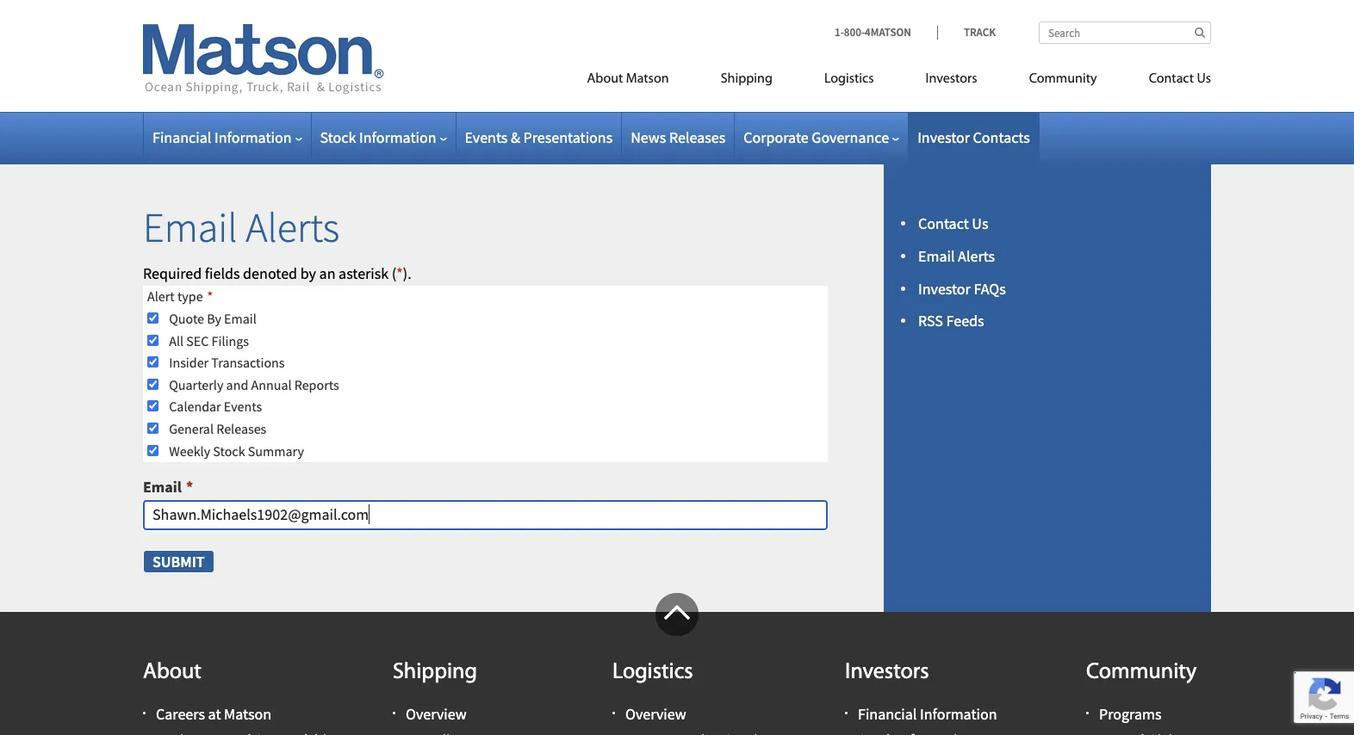 Task type: describe. For each thing, give the bounding box(es) containing it.
1 horizontal spatial contact us link
[[1123, 64, 1211, 99]]

footer containing about
[[0, 594, 1354, 736]]

type
[[177, 288, 203, 305]]

investor faqs link
[[918, 279, 1006, 299]]

email up filings
[[224, 310, 257, 327]]

0 horizontal spatial email alerts
[[143, 202, 340, 253]]

track link
[[937, 25, 996, 40]]

overview for logistics
[[626, 705, 686, 725]]

1 vertical spatial matson
[[224, 705, 271, 725]]

Weekly Stock Summary checkbox
[[147, 445, 159, 456]]

faqs
[[974, 279, 1006, 299]]

annual
[[251, 376, 292, 394]]

news releases
[[631, 128, 726, 147]]

feeds
[[946, 311, 984, 331]]

weekly
[[169, 442, 210, 460]]

1 vertical spatial stock
[[213, 442, 245, 460]]

us inside top menu navigation
[[1197, 72, 1211, 86]]

Quarterly and Annual Reports checkbox
[[147, 379, 159, 390]]

quarterly
[[169, 376, 223, 394]]

events & presentations
[[465, 128, 613, 147]]

General Releases checkbox
[[147, 423, 159, 434]]

&
[[511, 128, 520, 147]]

1-
[[835, 25, 844, 40]]

rss
[[918, 311, 943, 331]]

investors inside top menu navigation
[[926, 72, 978, 86]]

back to top image
[[656, 594, 699, 637]]

presentations
[[523, 128, 613, 147]]

summary
[[248, 442, 304, 460]]

overview for shipping
[[406, 705, 467, 725]]

0 horizontal spatial events
[[224, 398, 262, 416]]

investors link
[[900, 64, 1003, 99]]

reports
[[294, 376, 339, 394]]

by
[[300, 263, 316, 283]]

1 vertical spatial financial information link
[[858, 705, 997, 725]]

insider
[[169, 354, 209, 371]]

events & presentations link
[[465, 128, 613, 147]]

logistics inside footer
[[613, 662, 693, 685]]

asterisk
[[339, 263, 389, 283]]

Email email field
[[143, 501, 828, 531]]

information for top financial information link
[[215, 128, 292, 147]]

information for bottommost financial information link
[[920, 705, 997, 725]]

stock information
[[320, 128, 436, 147]]

contact us inside contact us link
[[1149, 72, 1211, 86]]

filings
[[212, 332, 249, 349]]

corporate
[[744, 128, 809, 147]]

rss feeds
[[918, 311, 984, 331]]

required fields denoted by an asterisk (
[[143, 263, 397, 283]]

community inside footer
[[1086, 662, 1197, 685]]

Insider Transactions checkbox
[[147, 357, 159, 368]]

corporate governance link
[[744, 128, 900, 147]]

transactions
[[211, 354, 285, 371]]

stock information link
[[320, 128, 447, 147]]

community inside top menu navigation
[[1029, 72, 1097, 86]]

1 horizontal spatial email alerts
[[918, 246, 995, 266]]

logistics inside top menu navigation
[[824, 72, 874, 86]]

0 horizontal spatial contact
[[918, 214, 969, 233]]

Search search field
[[1039, 22, 1211, 44]]

Calendar Events checkbox
[[147, 401, 159, 412]]

about matson link
[[561, 64, 695, 99]]

rss feeds link
[[918, 311, 984, 331]]

overview link for shipping
[[406, 705, 467, 725]]

general releases
[[169, 420, 266, 438]]

fields
[[205, 263, 240, 283]]

financial information for top financial information link
[[153, 128, 292, 147]]

).
[[403, 263, 412, 283]]

releases for general releases
[[216, 420, 266, 438]]

information for "stock information" link
[[359, 128, 436, 147]]

shipping inside top menu navigation
[[721, 72, 773, 86]]

insider transactions
[[169, 354, 285, 371]]

careers at matson
[[156, 705, 271, 725]]

800-
[[844, 25, 865, 40]]

news releases link
[[631, 128, 726, 147]]

quote
[[169, 310, 204, 327]]

all sec filings
[[169, 332, 249, 349]]

1-800-4matson
[[835, 25, 911, 40]]

alert type
[[147, 288, 203, 305]]



Task type: locate. For each thing, give the bounding box(es) containing it.
1 vertical spatial contact us link
[[918, 214, 989, 233]]

0 vertical spatial releases
[[669, 128, 726, 147]]

1 vertical spatial investor
[[918, 279, 971, 299]]

overview
[[406, 705, 467, 725], [626, 705, 686, 725]]

0 vertical spatial contact us
[[1149, 72, 1211, 86]]

email up required
[[143, 202, 237, 253]]

financial inside footer
[[858, 705, 917, 725]]

investor for investor faqs
[[918, 279, 971, 299]]

logistics link
[[799, 64, 900, 99]]

about
[[587, 72, 623, 86], [143, 662, 202, 685]]

0 horizontal spatial logistics
[[613, 662, 693, 685]]

alert
[[147, 288, 175, 305]]

email alerts up fields
[[143, 202, 340, 253]]

0 horizontal spatial releases
[[216, 420, 266, 438]]

0 vertical spatial financial
[[153, 128, 211, 147]]

1 vertical spatial logistics
[[613, 662, 693, 685]]

1 vertical spatial releases
[[216, 420, 266, 438]]

1 vertical spatial community
[[1086, 662, 1197, 685]]

financial information link
[[153, 128, 302, 147], [858, 705, 997, 725]]

programs link
[[1099, 705, 1162, 725]]

1 vertical spatial shipping
[[393, 662, 477, 685]]

0 horizontal spatial us
[[972, 214, 989, 233]]

weekly stock summary
[[169, 442, 304, 460]]

1 vertical spatial investors
[[845, 662, 929, 685]]

1 horizontal spatial financial information
[[858, 705, 997, 725]]

1 vertical spatial events
[[224, 398, 262, 416]]

about for about
[[143, 662, 202, 685]]

investor contacts link
[[918, 128, 1030, 147]]

contact
[[1149, 72, 1194, 86], [918, 214, 969, 233]]

1 horizontal spatial logistics
[[824, 72, 874, 86]]

0 horizontal spatial matson
[[224, 705, 271, 725]]

0 horizontal spatial financial
[[153, 128, 211, 147]]

by
[[207, 310, 221, 327]]

1 horizontal spatial matson
[[626, 72, 669, 86]]

information inside footer
[[920, 705, 997, 725]]

1 horizontal spatial contact us
[[1149, 72, 1211, 86]]

contact us
[[1149, 72, 1211, 86], [918, 214, 989, 233]]

0 horizontal spatial contact us link
[[918, 214, 989, 233]]

financial information inside footer
[[858, 705, 997, 725]]

Quote By Email checkbox
[[147, 313, 159, 324]]

contact us up email alerts link
[[918, 214, 989, 233]]

events left &
[[465, 128, 508, 147]]

1 vertical spatial financial
[[858, 705, 917, 725]]

search image
[[1195, 27, 1205, 38]]

contact us link up email alerts link
[[918, 214, 989, 233]]

1-800-4matson link
[[835, 25, 937, 40]]

email
[[143, 202, 237, 253], [918, 246, 955, 266], [224, 310, 257, 327], [143, 477, 182, 497]]

investor
[[918, 128, 970, 147], [918, 279, 971, 299]]

top menu navigation
[[510, 64, 1211, 99]]

alerts up by
[[246, 202, 340, 253]]

1 horizontal spatial about
[[587, 72, 623, 86]]

track
[[964, 25, 996, 40]]

careers
[[156, 705, 205, 725]]

alerts
[[246, 202, 340, 253], [958, 246, 995, 266]]

0 horizontal spatial contact us
[[918, 214, 989, 233]]

overview link for logistics
[[626, 705, 686, 725]]

and
[[226, 376, 248, 394]]

information
[[215, 128, 292, 147], [359, 128, 436, 147], [920, 705, 997, 725]]

1 vertical spatial contact
[[918, 214, 969, 233]]

contact down 'search' search box
[[1149, 72, 1194, 86]]

0 vertical spatial contact us link
[[1123, 64, 1211, 99]]

stock
[[320, 128, 356, 147], [213, 442, 245, 460]]

0 vertical spatial us
[[1197, 72, 1211, 86]]

contact up email alerts link
[[918, 214, 969, 233]]

financial information for bottommost financial information link
[[858, 705, 997, 725]]

matson up "news"
[[626, 72, 669, 86]]

footer
[[0, 594, 1354, 736]]

about for about matson
[[587, 72, 623, 86]]

investor down 'investors' link
[[918, 128, 970, 147]]

contact us link down search "image"
[[1123, 64, 1211, 99]]

about up careers
[[143, 662, 202, 685]]

0 vertical spatial financial information
[[153, 128, 292, 147]]

0 vertical spatial financial information link
[[153, 128, 302, 147]]

releases up weekly stock summary
[[216, 420, 266, 438]]

1 horizontal spatial overview link
[[626, 705, 686, 725]]

1 overview from the left
[[406, 705, 467, 725]]

all
[[169, 332, 184, 349]]

investor for investor contacts
[[918, 128, 970, 147]]

matson inside top menu navigation
[[626, 72, 669, 86]]

email up investor faqs link
[[918, 246, 955, 266]]

None search field
[[1039, 22, 1211, 44]]

1 horizontal spatial overview
[[626, 705, 686, 725]]

releases right "news"
[[669, 128, 726, 147]]

(
[[392, 263, 397, 283]]

4matson
[[865, 25, 911, 40]]

email down weekly stock summary option
[[143, 477, 182, 497]]

contacts
[[973, 128, 1030, 147]]

1 horizontal spatial us
[[1197, 72, 1211, 86]]

0 horizontal spatial overview
[[406, 705, 467, 725]]

corporate governance
[[744, 128, 889, 147]]

about matson
[[587, 72, 669, 86]]

financial for top financial information link
[[153, 128, 211, 147]]

at
[[208, 705, 221, 725]]

us up email alerts link
[[972, 214, 989, 233]]

1 horizontal spatial contact
[[1149, 72, 1194, 86]]

events
[[465, 128, 508, 147], [224, 398, 262, 416]]

denoted
[[243, 263, 297, 283]]

sec
[[186, 332, 209, 349]]

contact us down search "image"
[[1149, 72, 1211, 86]]

investor up rss feeds
[[918, 279, 971, 299]]

contact us link
[[1123, 64, 1211, 99], [918, 214, 989, 233]]

investors
[[926, 72, 978, 86], [845, 662, 929, 685]]

0 horizontal spatial information
[[215, 128, 292, 147]]

0 horizontal spatial shipping
[[393, 662, 477, 685]]

community
[[1029, 72, 1097, 86], [1086, 662, 1197, 685]]

email alerts
[[143, 202, 340, 253], [918, 246, 995, 266]]

1 horizontal spatial financial information link
[[858, 705, 997, 725]]

email alerts up investor faqs
[[918, 246, 995, 266]]

releases
[[669, 128, 726, 147], [216, 420, 266, 438]]

email alerts link
[[918, 246, 995, 266]]

calendar events
[[169, 398, 262, 416]]

investors inside footer
[[845, 662, 929, 685]]

shipping link
[[695, 64, 799, 99]]

careers at matson link
[[156, 705, 271, 725]]

2 overview link from the left
[[626, 705, 686, 725]]

0 horizontal spatial stock
[[213, 442, 245, 460]]

0 vertical spatial matson
[[626, 72, 669, 86]]

logistics down back to top image
[[613, 662, 693, 685]]

community down 'search' search box
[[1029, 72, 1097, 86]]

1 horizontal spatial financial
[[858, 705, 917, 725]]

releases for news releases
[[669, 128, 726, 147]]

alerts up faqs
[[958, 246, 995, 266]]

0 vertical spatial events
[[465, 128, 508, 147]]

community up programs link
[[1086, 662, 1197, 685]]

events down the and
[[224, 398, 262, 416]]

contact inside top menu navigation
[[1149, 72, 1194, 86]]

2 overview from the left
[[626, 705, 686, 725]]

1 vertical spatial financial information
[[858, 705, 997, 725]]

1 vertical spatial about
[[143, 662, 202, 685]]

1 horizontal spatial information
[[359, 128, 436, 147]]

1 horizontal spatial releases
[[669, 128, 726, 147]]

governance
[[812, 128, 889, 147]]

news
[[631, 128, 666, 147]]

1 vertical spatial us
[[972, 214, 989, 233]]

about inside top menu navigation
[[587, 72, 623, 86]]

1 horizontal spatial stock
[[320, 128, 356, 147]]

general
[[169, 420, 214, 438]]

us down search "image"
[[1197, 72, 1211, 86]]

None submit
[[143, 550, 214, 574]]

1 vertical spatial contact us
[[918, 214, 989, 233]]

community link
[[1003, 64, 1123, 99]]

0 vertical spatial investors
[[926, 72, 978, 86]]

us
[[1197, 72, 1211, 86], [972, 214, 989, 233]]

financial
[[153, 128, 211, 147], [858, 705, 917, 725]]

matson
[[626, 72, 669, 86], [224, 705, 271, 725]]

quarterly and annual reports
[[169, 376, 339, 394]]

matson image
[[143, 24, 384, 95]]

1 horizontal spatial alerts
[[958, 246, 995, 266]]

investor faqs
[[918, 279, 1006, 299]]

0 horizontal spatial financial information link
[[153, 128, 302, 147]]

0 horizontal spatial financial information
[[153, 128, 292, 147]]

financial for bottommost financial information link
[[858, 705, 917, 725]]

logistics
[[824, 72, 874, 86], [613, 662, 693, 685]]

about up the presentations
[[587, 72, 623, 86]]

0 horizontal spatial overview link
[[406, 705, 467, 725]]

1 overview link from the left
[[406, 705, 467, 725]]

quote by email
[[169, 310, 257, 327]]

logistics down 800- at top right
[[824, 72, 874, 86]]

0 horizontal spatial alerts
[[246, 202, 340, 253]]

0 vertical spatial contact
[[1149, 72, 1194, 86]]

0 vertical spatial shipping
[[721, 72, 773, 86]]

shipping
[[721, 72, 773, 86], [393, 662, 477, 685]]

0 vertical spatial about
[[587, 72, 623, 86]]

overview link
[[406, 705, 467, 725], [626, 705, 686, 725]]

programs
[[1099, 705, 1162, 725]]

0 horizontal spatial about
[[143, 662, 202, 685]]

0 vertical spatial investor
[[918, 128, 970, 147]]

calendar
[[169, 398, 221, 416]]

investor contacts
[[918, 128, 1030, 147]]

2 horizontal spatial information
[[920, 705, 997, 725]]

matson right at
[[224, 705, 271, 725]]

required
[[143, 263, 202, 283]]

1 horizontal spatial events
[[465, 128, 508, 147]]

0 vertical spatial stock
[[320, 128, 356, 147]]

0 vertical spatial community
[[1029, 72, 1097, 86]]

1 horizontal spatial shipping
[[721, 72, 773, 86]]

All SEC Filings checkbox
[[147, 335, 159, 346]]

0 vertical spatial logistics
[[824, 72, 874, 86]]

an
[[319, 263, 336, 283]]

financial information
[[153, 128, 292, 147], [858, 705, 997, 725]]



Task type: vqa. For each thing, say whether or not it's contained in the screenshot.
the right overview link
yes



